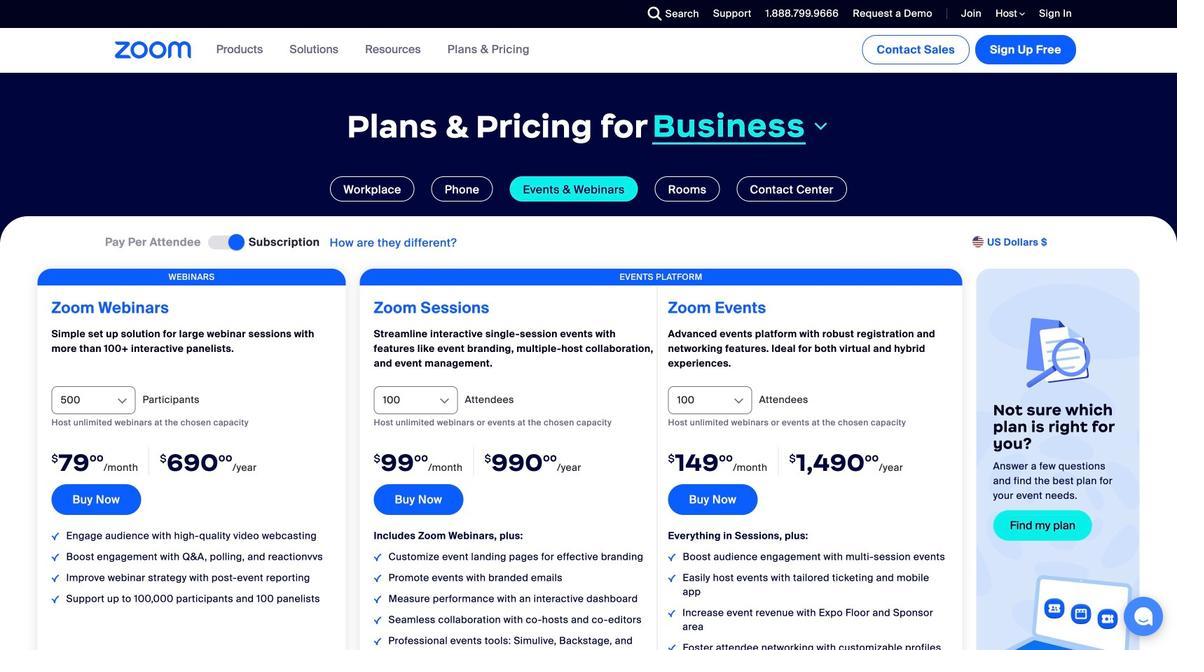 Task type: vqa. For each thing, say whether or not it's contained in the screenshot.
Personal Menu MENU
no



Task type: locate. For each thing, give the bounding box(es) containing it.
main content
[[0, 28, 1177, 651]]

meetings navigation
[[859, 28, 1079, 67]]

1 horizontal spatial show options image
[[438, 394, 452, 408]]

banner
[[98, 28, 1079, 73]]

product information navigation
[[192, 28, 540, 73]]

show options image
[[115, 394, 129, 408], [438, 394, 452, 408], [732, 394, 746, 408]]

selected subscription toggle button pressed image
[[208, 236, 242, 250]]

2 show options image from the left
[[438, 394, 452, 408]]

include image
[[374, 554, 382, 562], [668, 554, 676, 562], [51, 575, 59, 583], [374, 575, 382, 583], [374, 596, 382, 604], [374, 617, 382, 625], [374, 639, 381, 646], [668, 645, 676, 651]]

0 horizontal spatial show options image
[[115, 394, 129, 408]]

include image
[[51, 533, 59, 541], [51, 554, 59, 562], [668, 575, 676, 583], [51, 596, 59, 604], [668, 611, 676, 618]]

open chat image
[[1134, 607, 1153, 627]]

2 horizontal spatial show options image
[[732, 394, 746, 408]]

zoom logo image
[[115, 41, 192, 59]]



Task type: describe. For each thing, give the bounding box(es) containing it.
outer image
[[973, 236, 985, 249]]

down image
[[811, 118, 830, 135]]

3 show options image from the left
[[732, 394, 746, 408]]

1 show options image from the left
[[115, 394, 129, 408]]

tabs of zoom services tab list
[[21, 177, 1156, 202]]

selected subscription toggle button pressed element
[[208, 235, 242, 251]]



